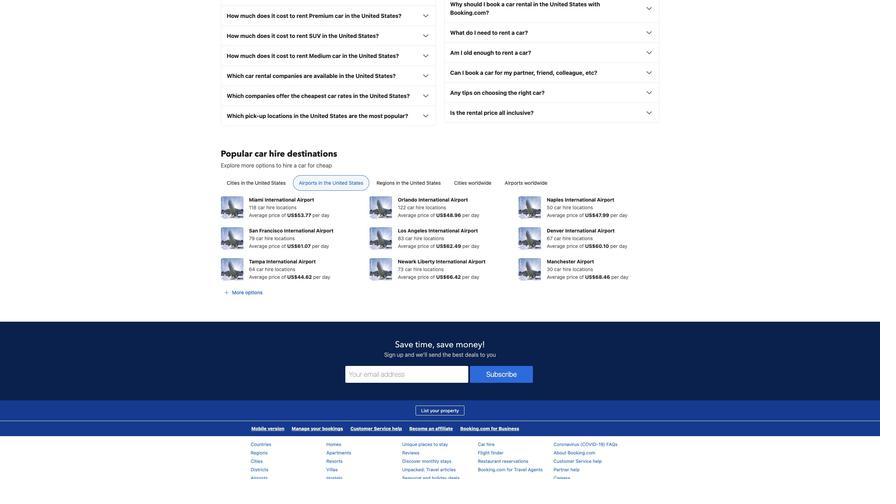 Task type: describe. For each thing, give the bounding box(es) containing it.
popular car hire destinations explore more options to hire a car for cheap
[[221, 148, 337, 169]]

companies inside dropdown button
[[245, 93, 275, 99]]

of inside naples international airport 50 car hire locations average price of us$47.99 per day
[[580, 212, 584, 218]]

orlando
[[398, 197, 418, 203]]

more options
[[232, 290, 263, 296]]

how for how much does it cost to rent premium car in the united states?
[[227, 13, 239, 19]]

friend,
[[537, 70, 555, 76]]

30
[[547, 267, 553, 273]]

how much does it cost to rent premium car in the united states?
[[227, 13, 402, 19]]

for inside popular car hire destinations explore more options to hire a car for cheap
[[308, 163, 315, 169]]

price inside naples international airport 50 car hire locations average price of us$47.99 per day
[[567, 212, 578, 218]]

miami
[[249, 197, 264, 203]]

of inside 'manchester airport 30 car hire locations average price of us$68.46 per day'
[[580, 274, 584, 280]]

subscribe
[[487, 371, 517, 379]]

monthly
[[422, 459, 439, 465]]

locations inside 'manchester airport 30 car hire locations average price of us$68.46 per day'
[[573, 267, 594, 273]]

us$47.99
[[586, 212, 610, 218]]

denver international airport 67 car hire locations average price of us$60.10 per day
[[547, 228, 628, 249]]

on
[[474, 90, 481, 96]]

locations inside orlando international airport 122 car hire locations average price of us$48.96 per day
[[426, 205, 446, 211]]

regions inside countries regions cities districts
[[251, 450, 268, 456]]

colleague,
[[556, 70, 585, 76]]

the right offer
[[291, 93, 300, 99]]

which for which pick-up locations in the united states are the most popular?
[[227, 113, 244, 119]]

Your email address email field
[[346, 366, 469, 383]]

states inside why should i book a car rental in the united states with booking.com?
[[570, 1, 587, 7]]

per inside naples international airport 50 car hire locations average price of us$47.99 per day
[[611, 212, 618, 218]]

can i book a car for my partner, friend, colleague, etc? button
[[451, 69, 654, 77]]

hire inside orlando international airport 122 car hire locations average price of us$48.96 per day
[[416, 205, 425, 211]]

it for suv
[[272, 33, 275, 39]]

destinations
[[287, 148, 337, 160]]

los angeles international airport 83 car hire locations average price of us$62.49 per day
[[398, 228, 480, 249]]

naples
[[547, 197, 564, 203]]

subscribe button
[[471, 366, 533, 383]]

average inside 'manchester airport 30 car hire locations average price of us$68.46 per day'
[[547, 274, 566, 280]]

inclusive?
[[507, 110, 534, 116]]

in right premium
[[345, 13, 350, 19]]

of inside denver international airport 67 car hire locations average price of us$60.10 per day
[[580, 243, 584, 249]]

per inside newark liberty international airport 73 car hire locations average price of us$66.42 per day
[[463, 274, 470, 280]]

day inside newark liberty international airport 73 car hire locations average price of us$66.42 per day
[[471, 274, 480, 280]]

regions in the united states button
[[371, 176, 447, 191]]

much for how much does it cost to rent suv in the united states?
[[240, 33, 256, 39]]

of inside los angeles international airport 83 car hire locations average price of us$62.49 per day
[[431, 243, 435, 249]]

booking.com for travel agents link
[[478, 467, 543, 473]]

in right available
[[339, 73, 344, 79]]

cities inside countries regions cities districts
[[251, 459, 263, 465]]

airports for airports worldwide
[[505, 180, 523, 186]]

rental for is the rental price all inclusive?
[[467, 110, 483, 116]]

why should i book a car rental in the united states with booking.com? button
[[451, 0, 654, 17]]

the down more
[[246, 180, 254, 186]]

best
[[453, 352, 464, 358]]

per inside los angeles international airport 83 car hire locations average price of us$62.49 per day
[[463, 243, 470, 249]]

united inside which pick-up locations in the united states are the most popular? dropdown button
[[310, 113, 329, 119]]

become an affiliate
[[410, 426, 453, 432]]

travel inside unique places to stay reviews discover monthly stays unpacked: travel articles
[[427, 467, 439, 473]]

price inside miami international airport 118 car hire locations average price of us$53.77 per day
[[269, 212, 280, 218]]

car? for am i old enough to rent a car?
[[520, 50, 532, 56]]

car inside los angeles international airport 83 car hire locations average price of us$62.49 per day
[[406, 236, 413, 242]]

cheap car hire in orlando international airport - mco image
[[370, 197, 393, 219]]

how for how much does it cost to rent suv in the united states?
[[227, 33, 239, 39]]

booking.com for business
[[461, 426, 520, 432]]

am i old enough to rent a car? button
[[451, 49, 654, 57]]

in down which companies offer the cheapest car rates in the united states?
[[294, 113, 299, 119]]

need
[[478, 30, 491, 36]]

in down cheap at the top left
[[319, 180, 323, 186]]

can i book a car for my partner, friend, colleague, etc?
[[451, 70, 598, 76]]

does for how much does it cost to rent premium car in the united states?
[[257, 13, 270, 19]]

does for how much does it cost to rent suv in the united states?
[[257, 33, 270, 39]]

international inside orlando international airport 122 car hire locations average price of us$48.96 per day
[[419, 197, 450, 203]]

united inside airports in the united states button
[[333, 180, 348, 186]]

car inside san francisco international airport 79 car hire locations average price of us$61.07 per day
[[256, 236, 263, 242]]

to inside save time, save money! sign up and we'll send the best deals to you
[[480, 352, 486, 358]]

am
[[451, 50, 460, 56]]

united inside regions in the united states button
[[410, 180, 425, 186]]

per inside orlando international airport 122 car hire locations average price of us$48.96 per day
[[463, 212, 470, 218]]

the up how much does it cost to rent suv in the united states? dropdown button
[[351, 13, 360, 19]]

countries
[[251, 442, 271, 448]]

in right medium
[[343, 53, 348, 59]]

book inside dropdown button
[[466, 70, 479, 76]]

we'll
[[416, 352, 428, 358]]

which car rental companies are available in the united states? button
[[227, 72, 430, 80]]

san
[[249, 228, 258, 234]]

hire inside 'manchester airport 30 car hire locations average price of us$68.46 per day'
[[563, 267, 572, 273]]

price inside 'manchester airport 30 car hire locations average price of us$68.46 per day'
[[567, 274, 578, 280]]

service inside navigation
[[374, 426, 391, 432]]

which pick-up locations in the united states are the most popular? button
[[227, 112, 430, 120]]

the down how much does it cost to rent suv in the united states? dropdown button
[[349, 53, 358, 59]]

airport inside san francisco international airport 79 car hire locations average price of us$61.07 per day
[[316, 228, 334, 234]]

up inside dropdown button
[[259, 113, 266, 119]]

property
[[441, 408, 459, 414]]

faqs
[[607, 442, 618, 448]]

per inside denver international airport 67 car hire locations average price of us$60.10 per day
[[611, 243, 618, 249]]

customer service help
[[351, 426, 402, 432]]

car inside why should i book a car rental in the united states with booking.com?
[[506, 1, 515, 7]]

car inside miami international airport 118 car hire locations average price of us$53.77 per day
[[258, 205, 265, 211]]

apartments link
[[327, 450, 351, 456]]

cheap car hire in manchester airport - man image
[[519, 259, 542, 281]]

the down cheap at the top left
[[324, 180, 331, 186]]

discover
[[402, 459, 421, 465]]

districts
[[251, 467, 269, 473]]

to right need
[[492, 30, 498, 36]]

hire inside los angeles international airport 83 car hire locations average price of us$62.49 per day
[[414, 236, 423, 242]]

united inside why should i book a car rental in the united states with booking.com?
[[550, 1, 568, 7]]

mobile version link
[[248, 422, 288, 437]]

car? inside any tips on choosing the right car? dropdown button
[[533, 90, 545, 96]]

liberty
[[418, 259, 435, 265]]

deals
[[465, 352, 479, 358]]

customer inside coronavirus (covid-19) faqs about booking.com customer service help partner help
[[554, 459, 575, 465]]

the inside save time, save money! sign up and we'll send the best deals to you
[[443, 352, 451, 358]]

us$44.62
[[287, 274, 312, 280]]

hire inside miami international airport 118 car hire locations average price of us$53.77 per day
[[266, 205, 275, 211]]

booking.com for business link
[[457, 422, 523, 437]]

international inside san francisco international airport 79 car hire locations average price of us$61.07 per day
[[284, 228, 315, 234]]

premium
[[309, 13, 334, 19]]

average inside tampa international airport 64 car hire locations average price of us$44.62 per day
[[249, 274, 267, 280]]

up inside save time, save money! sign up and we'll send the best deals to you
[[397, 352, 404, 358]]

much for how much does it cost to rent premium car in the united states?
[[240, 13, 256, 19]]

more options button
[[221, 287, 266, 299]]

0 horizontal spatial help
[[392, 426, 402, 432]]

the right is
[[457, 110, 466, 116]]

rent for how much does it cost to rent suv in the united states?
[[297, 33, 308, 39]]

denver
[[547, 228, 564, 234]]

73
[[398, 267, 404, 273]]

united inside how much does it cost to rent suv in the united states? dropdown button
[[339, 33, 357, 39]]

coronavirus (covid-19) faqs link
[[554, 442, 618, 448]]

hire inside naples international airport 50 car hire locations average price of us$47.99 per day
[[563, 205, 572, 211]]

pick-
[[245, 113, 259, 119]]

to up how much does it cost to rent suv in the united states?
[[290, 13, 295, 19]]

car inside orlando international airport 122 car hire locations average price of us$48.96 per day
[[408, 205, 415, 211]]

per inside san francisco international airport 79 car hire locations average price of us$61.07 per day
[[312, 243, 320, 249]]

why
[[451, 1, 463, 7]]

how much does it cost to rent medium car in the united states?
[[227, 53, 399, 59]]

average inside los angeles international airport 83 car hire locations average price of us$62.49 per day
[[398, 243, 417, 249]]

the left right
[[509, 90, 517, 96]]

tampa international airport 64 car hire locations average price of us$44.62 per day
[[249, 259, 330, 280]]

locations inside naples international airport 50 car hire locations average price of us$47.99 per day
[[573, 205, 593, 211]]

day inside orlando international airport 122 car hire locations average price of us$48.96 per day
[[472, 212, 480, 218]]

reservations
[[503, 459, 529, 465]]

time,
[[416, 339, 435, 351]]

money!
[[456, 339, 485, 351]]

the inside why should i book a car rental in the united states with booking.com?
[[540, 1, 549, 7]]

us$61.07
[[287, 243, 311, 249]]

of inside newark liberty international airport 73 car hire locations average price of us$66.42 per day
[[431, 274, 435, 280]]

about booking.com link
[[554, 450, 596, 456]]

tampa
[[249, 259, 265, 265]]

any
[[451, 90, 461, 96]]

car hire link
[[478, 442, 495, 448]]

cities in the united states
[[227, 180, 286, 186]]

the inside button
[[402, 180, 409, 186]]

international inside naples international airport 50 car hire locations average price of us$47.99 per day
[[565, 197, 596, 203]]

for inside the can i book a car for my partner, friend, colleague, etc? dropdown button
[[495, 70, 503, 76]]

states inside dropdown button
[[330, 113, 348, 119]]

car inside naples international airport 50 car hire locations average price of us$47.99 per day
[[555, 205, 562, 211]]

which companies offer the cheapest car rates in the united states? button
[[227, 92, 430, 100]]

cheap car hire in miami international airport - mia image
[[221, 197, 243, 219]]

does for how much does it cost to rent medium car in the united states?
[[257, 53, 270, 59]]

car inside newark liberty international airport 73 car hire locations average price of us$66.42 per day
[[405, 267, 412, 273]]

of inside orlando international airport 122 car hire locations average price of us$48.96 per day
[[431, 212, 435, 218]]

unique places to stay link
[[402, 442, 448, 448]]

the right rates
[[360, 93, 369, 99]]

angeles
[[408, 228, 428, 234]]

how for how much does it cost to rent medium car in the united states?
[[227, 53, 239, 59]]

united inside which car rental companies are available in the united states? dropdown button
[[356, 73, 374, 79]]

locations inside tampa international airport 64 car hire locations average price of us$44.62 per day
[[275, 267, 295, 273]]

popular?
[[384, 113, 408, 119]]

list your property link
[[416, 406, 465, 416]]

to down how much does it cost to rent suv in the united states?
[[290, 53, 295, 59]]

much for how much does it cost to rent medium car in the united states?
[[240, 53, 256, 59]]

us$53.77
[[287, 212, 311, 218]]

how much does it cost to rent suv in the united states?
[[227, 33, 379, 39]]

what
[[451, 30, 465, 36]]

79
[[249, 236, 255, 242]]

international inside denver international airport 67 car hire locations average price of us$60.10 per day
[[566, 228, 597, 234]]

us$48.96
[[437, 212, 461, 218]]

unpacked:
[[402, 467, 425, 473]]

rent inside what do i need to rent a car? dropdown button
[[499, 30, 511, 36]]

cities link
[[251, 459, 263, 465]]

the down the cheapest
[[300, 113, 309, 119]]

customer service help link for become an affiliate
[[347, 422, 406, 437]]

cities in the united states button
[[221, 176, 292, 191]]

countries regions cities districts
[[251, 442, 271, 473]]

worldwide for airports worldwide
[[525, 180, 548, 186]]

a inside dropdown button
[[481, 70, 484, 76]]

reviews
[[402, 450, 420, 456]]

rental inside why should i book a car rental in the united states with booking.com?
[[516, 1, 532, 7]]

united inside how much does it cost to rent premium car in the united states? dropdown button
[[362, 13, 380, 19]]

and
[[405, 352, 415, 358]]

cost for medium
[[277, 53, 289, 59]]

rental for which car rental companies are available in the united states?
[[256, 73, 271, 79]]

price inside orlando international airport 122 car hire locations average price of us$48.96 per day
[[418, 212, 429, 218]]

airports worldwide
[[505, 180, 548, 186]]

car inside tampa international airport 64 car hire locations average price of us$44.62 per day
[[257, 267, 264, 273]]

popular
[[221, 148, 253, 160]]

for inside "booking.com for business" 'link'
[[491, 426, 498, 432]]

airport inside los angeles international airport 83 car hire locations average price of us$62.49 per day
[[461, 228, 478, 234]]

enough
[[474, 50, 494, 56]]

a down why should i book a car rental in the united states with booking.com?
[[512, 30, 515, 36]]

locations inside denver international airport 67 car hire locations average price of us$60.10 per day
[[573, 236, 593, 242]]

in right rates
[[353, 93, 358, 99]]

car? for what do i need to rent a car?
[[516, 30, 528, 36]]

day inside tampa international airport 64 car hire locations average price of us$44.62 per day
[[322, 274, 330, 280]]

partner,
[[514, 70, 536, 76]]

international inside newark liberty international airport 73 car hire locations average price of us$66.42 per day
[[436, 259, 467, 265]]

us$66.42
[[437, 274, 461, 280]]

cheap
[[317, 163, 332, 169]]

cheap car hire in newark liberty international airport - ewr image
[[370, 259, 393, 281]]



Task type: locate. For each thing, give the bounding box(es) containing it.
i right should
[[484, 1, 486, 7]]

1 airports from the left
[[299, 180, 317, 186]]

1 cost from the top
[[277, 13, 289, 19]]

day right us$53.77
[[322, 212, 330, 218]]

in down more
[[241, 180, 245, 186]]

united
[[550, 1, 568, 7], [362, 13, 380, 19], [339, 33, 357, 39], [359, 53, 377, 59], [356, 73, 374, 79], [370, 93, 388, 99], [310, 113, 329, 119], [255, 180, 270, 186], [333, 180, 348, 186], [410, 180, 425, 186]]

1 horizontal spatial travel
[[514, 467, 527, 473]]

1 vertical spatial service
[[576, 459, 592, 465]]

day inside miami international airport 118 car hire locations average price of us$53.77 per day
[[322, 212, 330, 218]]

day right us$48.96
[[472, 212, 480, 218]]

1 vertical spatial are
[[349, 113, 358, 119]]

the left most
[[359, 113, 368, 119]]

1 horizontal spatial regions
[[377, 180, 395, 186]]

0 vertical spatial book
[[487, 1, 500, 7]]

companies
[[273, 73, 303, 79], [245, 93, 275, 99]]

1 vertical spatial rental
[[256, 73, 271, 79]]

1 does from the top
[[257, 13, 270, 19]]

locations up us$60.10
[[573, 236, 593, 242]]

i right can
[[463, 70, 464, 76]]

booking.com inside car hire flight finder restaurant reservations booking.com for travel agents
[[478, 467, 506, 473]]

3 it from the top
[[272, 53, 275, 59]]

your for property
[[430, 408, 440, 414]]

worldwide for cities worldwide
[[469, 180, 492, 186]]

locations down francisco
[[275, 236, 295, 242]]

2 much from the top
[[240, 33, 256, 39]]

regions down countries
[[251, 450, 268, 456]]

for down reservations
[[507, 467, 513, 473]]

a inside why should i book a car rental in the united states with booking.com?
[[502, 1, 505, 7]]

book inside why should i book a car rental in the united states with booking.com?
[[487, 1, 500, 7]]

your
[[430, 408, 440, 414], [311, 426, 321, 432]]

1 vertical spatial options
[[245, 290, 263, 296]]

day inside naples international airport 50 car hire locations average price of us$47.99 per day
[[620, 212, 628, 218]]

rent up my
[[503, 50, 514, 56]]

how inside dropdown button
[[227, 53, 239, 59]]

the up what do i need to rent a car? dropdown button
[[540, 1, 549, 7]]

your inside "link"
[[311, 426, 321, 432]]

options inside popular car hire destinations explore more options to hire a car for cheap
[[256, 163, 275, 169]]

booking.com inside "booking.com for business" 'link'
[[461, 426, 490, 432]]

50
[[547, 205, 553, 211]]

it for premium
[[272, 13, 275, 19]]

airport inside naples international airport 50 car hire locations average price of us$47.99 per day
[[597, 197, 615, 203]]

companies up offer
[[273, 73, 303, 79]]

service inside coronavirus (covid-19) faqs about booking.com customer service help partner help
[[576, 459, 592, 465]]

offer
[[277, 93, 290, 99]]

rent right need
[[499, 30, 511, 36]]

1 worldwide from the left
[[469, 180, 492, 186]]

per right us$62.49
[[463, 243, 470, 249]]

help down 19) on the bottom
[[593, 459, 602, 465]]

airports for airports in the united states
[[299, 180, 317, 186]]

1 vertical spatial does
[[257, 33, 270, 39]]

places
[[419, 442, 433, 448]]

of left us$62.49
[[431, 243, 435, 249]]

0 vertical spatial much
[[240, 13, 256, 19]]

price up angeles
[[418, 212, 429, 218]]

cities for cities worldwide
[[454, 180, 467, 186]]

average down '79'
[[249, 243, 267, 249]]

cheap car hire in denver international airport - den image
[[519, 228, 542, 250]]

1 vertical spatial book
[[466, 70, 479, 76]]

average inside miami international airport 118 car hire locations average price of us$53.77 per day
[[249, 212, 267, 218]]

car
[[506, 1, 515, 7], [335, 13, 344, 19], [333, 53, 341, 59], [485, 70, 494, 76], [245, 73, 254, 79], [328, 93, 337, 99], [255, 148, 267, 160], [298, 163, 307, 169], [258, 205, 265, 211], [408, 205, 415, 211], [555, 205, 562, 211], [256, 236, 263, 242], [406, 236, 413, 242], [554, 236, 562, 242], [257, 267, 264, 273], [405, 267, 412, 273], [555, 267, 562, 273]]

1 vertical spatial much
[[240, 33, 256, 39]]

of left us$47.99
[[580, 212, 584, 218]]

2 vertical spatial rental
[[467, 110, 483, 116]]

discover monthly stays link
[[402, 459, 452, 465]]

2 how from the top
[[227, 33, 239, 39]]

rent inside how much does it cost to rent medium car in the united states? dropdown button
[[297, 53, 308, 59]]

cheap car hire in naples international airport - nap image
[[519, 197, 542, 219]]

0 vertical spatial regions
[[377, 180, 395, 186]]

airport inside 'manchester airport 30 car hire locations average price of us$68.46 per day'
[[577, 259, 595, 265]]

companies up pick-
[[245, 93, 275, 99]]

2 vertical spatial does
[[257, 53, 270, 59]]

can
[[451, 70, 461, 76]]

booking.com down the coronavirus (covid-19) faqs link
[[568, 450, 596, 456]]

stay
[[439, 442, 448, 448]]

about
[[554, 450, 567, 456]]

price down manchester
[[567, 274, 578, 280]]

airport inside denver international airport 67 car hire locations average price of us$60.10 per day
[[598, 228, 615, 234]]

price down francisco
[[269, 243, 280, 249]]

rent left medium
[[297, 53, 308, 59]]

villas
[[327, 467, 338, 473]]

0 vertical spatial which
[[227, 73, 244, 79]]

0 vertical spatial are
[[304, 73, 313, 79]]

1 travel from the left
[[427, 467, 439, 473]]

per
[[313, 212, 320, 218], [463, 212, 470, 218], [611, 212, 618, 218], [312, 243, 320, 249], [463, 243, 470, 249], [611, 243, 618, 249], [313, 274, 321, 280], [463, 274, 470, 280], [612, 274, 619, 280]]

international down us$53.77
[[284, 228, 315, 234]]

which for which companies offer the cheapest car rates in the united states?
[[227, 93, 244, 99]]

to left stay
[[434, 442, 438, 448]]

0 vertical spatial help
[[392, 426, 402, 432]]

day right us$62.49
[[472, 243, 480, 249]]

per inside 'manchester airport 30 car hire locations average price of us$68.46 per day'
[[612, 274, 619, 280]]

2 travel from the left
[[514, 467, 527, 473]]

0 horizontal spatial service
[[374, 426, 391, 432]]

0 horizontal spatial book
[[466, 70, 479, 76]]

3 which from the top
[[227, 113, 244, 119]]

available
[[314, 73, 338, 79]]

in inside why should i book a car rental in the united states with booking.com?
[[534, 1, 539, 7]]

most
[[369, 113, 383, 119]]

am i old enough to rent a car?
[[451, 50, 532, 56]]

regions up cheap car hire in orlando international airport - mco image
[[377, 180, 395, 186]]

the right suv
[[329, 33, 338, 39]]

your for bookings
[[311, 426, 321, 432]]

day inside 'manchester airport 30 car hire locations average price of us$68.46 per day'
[[621, 274, 629, 280]]

airports in the united states button
[[293, 176, 369, 191]]

price left us$44.62
[[269, 274, 280, 280]]

how much does it cost to rent medium car in the united states? button
[[227, 52, 430, 60]]

1 vertical spatial how
[[227, 33, 239, 39]]

2 which from the top
[[227, 93, 244, 99]]

a down enough
[[481, 70, 484, 76]]

day right us$44.62
[[322, 274, 330, 280]]

international inside miami international airport 118 car hire locations average price of us$53.77 per day
[[265, 197, 296, 203]]

3 how from the top
[[227, 53, 239, 59]]

car
[[478, 442, 486, 448]]

states
[[570, 1, 587, 7], [330, 113, 348, 119], [271, 180, 286, 186], [349, 180, 364, 186], [427, 180, 441, 186]]

1 vertical spatial it
[[272, 33, 275, 39]]

0 horizontal spatial are
[[304, 73, 313, 79]]

cheapest
[[301, 93, 327, 99]]

locations inside dropdown button
[[268, 113, 293, 119]]

of inside miami international airport 118 car hire locations average price of us$53.77 per day
[[282, 212, 286, 218]]

states for regions in the united states
[[427, 180, 441, 186]]

of left us$66.42
[[431, 274, 435, 280]]

day inside san francisco international airport 79 car hire locations average price of us$61.07 per day
[[321, 243, 329, 249]]

per right us$53.77
[[313, 212, 320, 218]]

day right us$68.46
[[621, 274, 629, 280]]

2 vertical spatial help
[[571, 467, 580, 473]]

in
[[534, 1, 539, 7], [345, 13, 350, 19], [322, 33, 327, 39], [343, 53, 348, 59], [339, 73, 344, 79], [353, 93, 358, 99], [294, 113, 299, 119], [241, 180, 245, 186], [319, 180, 323, 186], [396, 180, 400, 186]]

locations
[[268, 113, 293, 119], [276, 205, 297, 211], [426, 205, 446, 211], [573, 205, 593, 211], [275, 236, 295, 242], [424, 236, 444, 242], [573, 236, 593, 242], [275, 267, 295, 273], [424, 267, 444, 273], [573, 267, 594, 273]]

0 vertical spatial does
[[257, 13, 270, 19]]

1 horizontal spatial your
[[430, 408, 440, 414]]

in up orlando at the left of the page
[[396, 180, 400, 186]]

unpacked: travel articles link
[[402, 467, 456, 473]]

airports down cheap at the top left
[[299, 180, 317, 186]]

(covid-
[[581, 442, 599, 448]]

does inside dropdown button
[[257, 33, 270, 39]]

tab list containing cities in the united states
[[215, 176, 665, 191]]

0 vertical spatial customer service help link
[[347, 422, 406, 437]]

travel down monthly
[[427, 467, 439, 473]]

1 horizontal spatial up
[[397, 352, 404, 358]]

1 horizontal spatial customer service help link
[[554, 459, 602, 465]]

i inside 'am i old enough to rent a car?' dropdown button
[[461, 50, 463, 56]]

resorts link
[[327, 459, 343, 465]]

1 horizontal spatial customer
[[554, 459, 575, 465]]

cities up orlando international airport 122 car hire locations average price of us$48.96 per day
[[454, 180, 467, 186]]

is
[[451, 110, 455, 116]]

1 vertical spatial help
[[593, 459, 602, 465]]

2 horizontal spatial rental
[[516, 1, 532, 7]]

1 horizontal spatial worldwide
[[525, 180, 548, 186]]

1 vertical spatial booking.com
[[568, 450, 596, 456]]

to inside unique places to stay reviews discover monthly stays unpacked: travel articles
[[434, 442, 438, 448]]

0 horizontal spatial worldwide
[[469, 180, 492, 186]]

0 vertical spatial cost
[[277, 13, 289, 19]]

average inside denver international airport 67 car hire locations average price of us$60.10 per day
[[547, 243, 566, 249]]

help right partner
[[571, 467, 580, 473]]

cheap car hire in los angeles international airport - lax image
[[370, 228, 393, 250]]

1 which from the top
[[227, 73, 244, 79]]

book right can
[[466, 70, 479, 76]]

to left suv
[[290, 33, 295, 39]]

1 vertical spatial up
[[397, 352, 404, 358]]

car? inside 'am i old enough to rent a car?' dropdown button
[[520, 50, 532, 56]]

0 horizontal spatial regions
[[251, 450, 268, 456]]

1 vertical spatial customer service help link
[[554, 459, 602, 465]]

0 vertical spatial customer
[[351, 426, 373, 432]]

0 vertical spatial your
[[430, 408, 440, 414]]

mobile
[[252, 426, 267, 432]]

manchester
[[547, 259, 576, 265]]

miami international airport 118 car hire locations average price of us$53.77 per day
[[249, 197, 330, 218]]

average down 64
[[249, 274, 267, 280]]

2 vertical spatial which
[[227, 113, 244, 119]]

car inside 'manchester airport 30 car hire locations average price of us$68.46 per day'
[[555, 267, 562, 273]]

3 cost from the top
[[277, 53, 289, 59]]

per inside miami international airport 118 car hire locations average price of us$53.77 per day
[[313, 212, 320, 218]]

average inside orlando international airport 122 car hire locations average price of us$48.96 per day
[[398, 212, 417, 218]]

2 cost from the top
[[277, 33, 289, 39]]

of left us$53.77
[[282, 212, 286, 218]]

booking.com inside coronavirus (covid-19) faqs about booking.com customer service help partner help
[[568, 450, 596, 456]]

cost inside dropdown button
[[277, 33, 289, 39]]

1 horizontal spatial rental
[[467, 110, 483, 116]]

1 horizontal spatial cities
[[251, 459, 263, 465]]

2 horizontal spatial cities
[[454, 180, 467, 186]]

2 horizontal spatial help
[[593, 459, 602, 465]]

choosing
[[482, 90, 507, 96]]

the
[[540, 1, 549, 7], [351, 13, 360, 19], [329, 33, 338, 39], [349, 53, 358, 59], [346, 73, 355, 79], [509, 90, 517, 96], [291, 93, 300, 99], [360, 93, 369, 99], [457, 110, 466, 116], [300, 113, 309, 119], [359, 113, 368, 119], [246, 180, 254, 186], [324, 180, 331, 186], [402, 180, 409, 186], [443, 352, 451, 358]]

locations up us$53.77
[[276, 205, 297, 211]]

airport inside orlando international airport 122 car hire locations average price of us$48.96 per day
[[451, 197, 468, 203]]

hire inside newark liberty international airport 73 car hire locations average price of us$66.42 per day
[[414, 267, 422, 273]]

airport inside newark liberty international airport 73 car hire locations average price of us$66.42 per day
[[469, 259, 486, 265]]

0 vertical spatial companies
[[273, 73, 303, 79]]

0 vertical spatial car?
[[516, 30, 528, 36]]

cities worldwide
[[454, 180, 492, 186]]

old
[[464, 50, 473, 56]]

unique places to stay reviews discover monthly stays unpacked: travel articles
[[402, 442, 456, 473]]

save
[[395, 339, 414, 351]]

to up cities in the united states
[[276, 163, 282, 169]]

1 vertical spatial companies
[[245, 93, 275, 99]]

average down 67
[[547, 243, 566, 249]]

67
[[547, 236, 553, 242]]

navigation containing mobile version
[[248, 422, 523, 437]]

2 does from the top
[[257, 33, 270, 39]]

regions in the united states
[[377, 180, 441, 186]]

book
[[487, 1, 500, 7], [466, 70, 479, 76]]

the inside dropdown button
[[329, 33, 338, 39]]

cost for premium
[[277, 13, 289, 19]]

1 vertical spatial car?
[[520, 50, 532, 56]]

car hire flight finder restaurant reservations booking.com for travel agents
[[478, 442, 543, 473]]

service
[[374, 426, 391, 432], [576, 459, 592, 465]]

per right us$48.96
[[463, 212, 470, 218]]

restaurant
[[478, 459, 501, 465]]

how much does it cost to rent suv in the united states? button
[[227, 32, 430, 40]]

locations inside miami international airport 118 car hire locations average price of us$53.77 per day
[[276, 205, 297, 211]]

locations inside newark liberty international airport 73 car hire locations average price of us$66.42 per day
[[424, 267, 444, 273]]

3 does from the top
[[257, 53, 270, 59]]

booking.com
[[461, 426, 490, 432], [568, 450, 596, 456], [478, 467, 506, 473]]

for inside car hire flight finder restaurant reservations booking.com for travel agents
[[507, 467, 513, 473]]

of
[[282, 212, 286, 218], [431, 212, 435, 218], [580, 212, 584, 218], [282, 243, 286, 249], [431, 243, 435, 249], [580, 243, 584, 249], [282, 274, 286, 280], [431, 274, 435, 280], [580, 274, 584, 280]]

your right the list
[[430, 408, 440, 414]]

states inside button
[[427, 180, 441, 186]]

average down 73
[[398, 274, 417, 280]]

cheap car hire in tampa international airport - tpa image
[[221, 259, 243, 281]]

average inside newark liberty international airport 73 car hire locations average price of us$66.42 per day
[[398, 274, 417, 280]]

2 vertical spatial how
[[227, 53, 239, 59]]

states for cities in the united states
[[271, 180, 286, 186]]

business
[[499, 426, 520, 432]]

19)
[[599, 442, 606, 448]]

to inside dropdown button
[[290, 33, 295, 39]]

manage your bookings
[[292, 426, 343, 432]]

articles
[[441, 467, 456, 473]]

airport inside tampa international airport 64 car hire locations average price of us$44.62 per day
[[299, 259, 316, 265]]

restaurant reservations link
[[478, 459, 529, 465]]

international right miami
[[265, 197, 296, 203]]

cities for cities in the united states
[[227, 180, 240, 186]]

average down 50
[[547, 212, 566, 218]]

customer right bookings
[[351, 426, 373, 432]]

1 vertical spatial cost
[[277, 33, 289, 39]]

to left you
[[480, 352, 486, 358]]

hire inside denver international airport 67 car hire locations average price of us$60.10 per day
[[563, 236, 571, 242]]

0 horizontal spatial customer
[[351, 426, 373, 432]]

right
[[519, 90, 532, 96]]

rent left premium
[[297, 13, 308, 19]]

regions inside button
[[377, 180, 395, 186]]

travel
[[427, 467, 439, 473], [514, 467, 527, 473]]

which car rental companies are available in the united states?
[[227, 73, 396, 79]]

price inside tampa international airport 64 car hire locations average price of us$44.62 per day
[[269, 274, 280, 280]]

an
[[429, 426, 435, 432]]

is the rental price all inclusive? button
[[451, 109, 654, 117]]

1 vertical spatial customer
[[554, 459, 575, 465]]

it
[[272, 13, 275, 19], [272, 33, 275, 39], [272, 53, 275, 59]]

day
[[322, 212, 330, 218], [472, 212, 480, 218], [620, 212, 628, 218], [321, 243, 329, 249], [472, 243, 480, 249], [620, 243, 628, 249], [322, 274, 330, 280], [471, 274, 480, 280], [621, 274, 629, 280]]

booking.com down "restaurant" on the right of page
[[478, 467, 506, 473]]

average inside san francisco international airport 79 car hire locations average price of us$61.07 per day
[[249, 243, 267, 249]]

hire inside car hire flight finder restaurant reservations booking.com for travel agents
[[487, 442, 495, 448]]

rates
[[338, 93, 352, 99]]

2 vertical spatial it
[[272, 53, 275, 59]]

1 horizontal spatial book
[[487, 1, 500, 7]]

1 how from the top
[[227, 13, 239, 19]]

which companies offer the cheapest car rates in the united states?
[[227, 93, 410, 99]]

are inside which pick-up locations in the united states are the most popular? dropdown button
[[349, 113, 358, 119]]

is the rental price all inclusive?
[[451, 110, 534, 116]]

international down us$62.49
[[436, 259, 467, 265]]

it inside how much does it cost to rent suv in the united states? dropdown button
[[272, 33, 275, 39]]

118
[[249, 205, 257, 211]]

price inside denver international airport 67 car hire locations average price of us$60.10 per day
[[567, 243, 578, 249]]

0 vertical spatial booking.com
[[461, 426, 490, 432]]

save time, save money! footer
[[0, 322, 881, 480]]

with
[[589, 1, 600, 7]]

0 horizontal spatial customer service help link
[[347, 422, 406, 437]]

which for which car rental companies are available in the united states?
[[227, 73, 244, 79]]

2 vertical spatial car?
[[533, 90, 545, 96]]

hire inside tampa international airport 64 car hire locations average price of us$44.62 per day
[[265, 267, 274, 273]]

2 vertical spatial cost
[[277, 53, 289, 59]]

i inside why should i book a car rental in the united states with booking.com?
[[484, 1, 486, 7]]

a inside popular car hire destinations explore more options to hire a car for cheap
[[294, 163, 297, 169]]

of inside san francisco international airport 79 car hire locations average price of us$61.07 per day
[[282, 243, 286, 249]]

to right enough
[[496, 50, 501, 56]]

of left us$60.10
[[580, 243, 584, 249]]

rental
[[516, 1, 532, 7], [256, 73, 271, 79], [467, 110, 483, 116]]

customer service help link for partner help
[[554, 459, 602, 465]]

0 horizontal spatial your
[[311, 426, 321, 432]]

i right do
[[475, 30, 476, 36]]

coronavirus
[[554, 442, 580, 448]]

the down save
[[443, 352, 451, 358]]

1 horizontal spatial help
[[571, 467, 580, 473]]

2 vertical spatial booking.com
[[478, 467, 506, 473]]

rent for how much does it cost to rent premium car in the united states?
[[297, 13, 308, 19]]

1 vertical spatial your
[[311, 426, 321, 432]]

cost for suv
[[277, 33, 289, 39]]

are left available
[[304, 73, 313, 79]]

1 vertical spatial which
[[227, 93, 244, 99]]

reviews link
[[402, 450, 420, 456]]

customer up partner
[[554, 459, 575, 465]]

rent for how much does it cost to rent medium car in the united states?
[[297, 53, 308, 59]]

price inside san francisco international airport 79 car hire locations average price of us$61.07 per day
[[269, 243, 280, 249]]

districts link
[[251, 467, 269, 473]]

international up us$47.99
[[565, 197, 596, 203]]

apartments
[[327, 450, 351, 456]]

a inside dropdown button
[[515, 50, 518, 56]]

homes
[[327, 442, 342, 448]]

0 vertical spatial up
[[259, 113, 266, 119]]

companies inside dropdown button
[[273, 73, 303, 79]]

explore
[[221, 163, 240, 169]]

of left us$68.46
[[580, 274, 584, 280]]

of left us$48.96
[[431, 212, 435, 218]]

booking.com up car
[[461, 426, 490, 432]]

3 much from the top
[[240, 53, 256, 59]]

how inside dropdown button
[[227, 13, 239, 19]]

1 horizontal spatial airports
[[505, 180, 523, 186]]

locations down liberty
[[424, 267, 444, 273]]

0 horizontal spatial airports
[[299, 180, 317, 186]]

price inside los angeles international airport 83 car hire locations average price of us$62.49 per day
[[418, 243, 429, 249]]

my
[[504, 70, 513, 76]]

in up what do i need to rent a car? dropdown button
[[534, 1, 539, 7]]

0 vertical spatial it
[[272, 13, 275, 19]]

cost inside dropdown button
[[277, 13, 289, 19]]

international inside tampa international airport 64 car hire locations average price of us$44.62 per day
[[266, 259, 297, 265]]

car inside dropdown button
[[485, 70, 494, 76]]

day right us$61.07
[[321, 243, 329, 249]]

does inside dropdown button
[[257, 53, 270, 59]]

0 horizontal spatial cities
[[227, 180, 240, 186]]

united inside which companies offer the cheapest car rates in the united states? dropdown button
[[370, 93, 388, 99]]

2 worldwide from the left
[[525, 180, 548, 186]]

states for airports in the united states
[[349, 180, 364, 186]]

0 vertical spatial rental
[[516, 1, 532, 7]]

los
[[398, 228, 407, 234]]

it for medium
[[272, 53, 275, 59]]

locations inside san francisco international airport 79 car hire locations average price of us$61.07 per day
[[275, 236, 295, 242]]

1 it from the top
[[272, 13, 275, 19]]

manage your bookings link
[[288, 422, 347, 437]]

help
[[392, 426, 402, 432], [593, 459, 602, 465], [571, 467, 580, 473]]

average inside naples international airport 50 car hire locations average price of us$47.99 per day
[[547, 212, 566, 218]]

you
[[487, 352, 496, 358]]

for left business
[[491, 426, 498, 432]]

day right us$47.99
[[620, 212, 628, 218]]

0 vertical spatial options
[[256, 163, 275, 169]]

1 horizontal spatial service
[[576, 459, 592, 465]]

unique
[[402, 442, 418, 448]]

tab list
[[215, 176, 665, 191]]

average down "30"
[[547, 274, 566, 280]]

0 horizontal spatial up
[[259, 113, 266, 119]]

it inside how much does it cost to rent medium car in the united states? dropdown button
[[272, 53, 275, 59]]

day right us$60.10
[[620, 243, 628, 249]]

price up liberty
[[418, 243, 429, 249]]

1 horizontal spatial are
[[349, 113, 358, 119]]

international up us$48.96
[[419, 197, 450, 203]]

united inside how much does it cost to rent medium car in the united states? dropdown button
[[359, 53, 377, 59]]

1 much from the top
[[240, 13, 256, 19]]

i inside what do i need to rent a car? dropdown button
[[475, 30, 476, 36]]

medium
[[309, 53, 331, 59]]

price left us$47.99
[[567, 212, 578, 218]]

car? down why should i book a car rental in the united states with booking.com?
[[516, 30, 528, 36]]

2 airports from the left
[[505, 180, 523, 186]]

of left us$61.07
[[282, 243, 286, 249]]

1 vertical spatial regions
[[251, 450, 268, 456]]

0 horizontal spatial travel
[[427, 467, 439, 473]]

a up 'can i book a car for my partner, friend, colleague, etc?'
[[515, 50, 518, 56]]

international down us$61.07
[[266, 259, 297, 265]]

0 horizontal spatial rental
[[256, 73, 271, 79]]

0 vertical spatial service
[[374, 426, 391, 432]]

car inside denver international airport 67 car hire locations average price of us$60.10 per day
[[554, 236, 562, 242]]

2 it from the top
[[272, 33, 275, 39]]

0 vertical spatial how
[[227, 13, 239, 19]]

the up rates
[[346, 73, 355, 79]]

airports up cheap car hire in naples international airport - nap image
[[505, 180, 523, 186]]

are down rates
[[349, 113, 358, 119]]

does
[[257, 13, 270, 19], [257, 33, 270, 39], [257, 53, 270, 59]]

2 vertical spatial much
[[240, 53, 256, 59]]

tips
[[462, 90, 473, 96]]

navigation
[[248, 422, 523, 437]]

average down 83 in the left of the page
[[398, 243, 417, 249]]

cheap car hire in san francisco international airport - sfo image
[[221, 228, 243, 250]]



Task type: vqa. For each thing, say whether or not it's contained in the screenshot.


